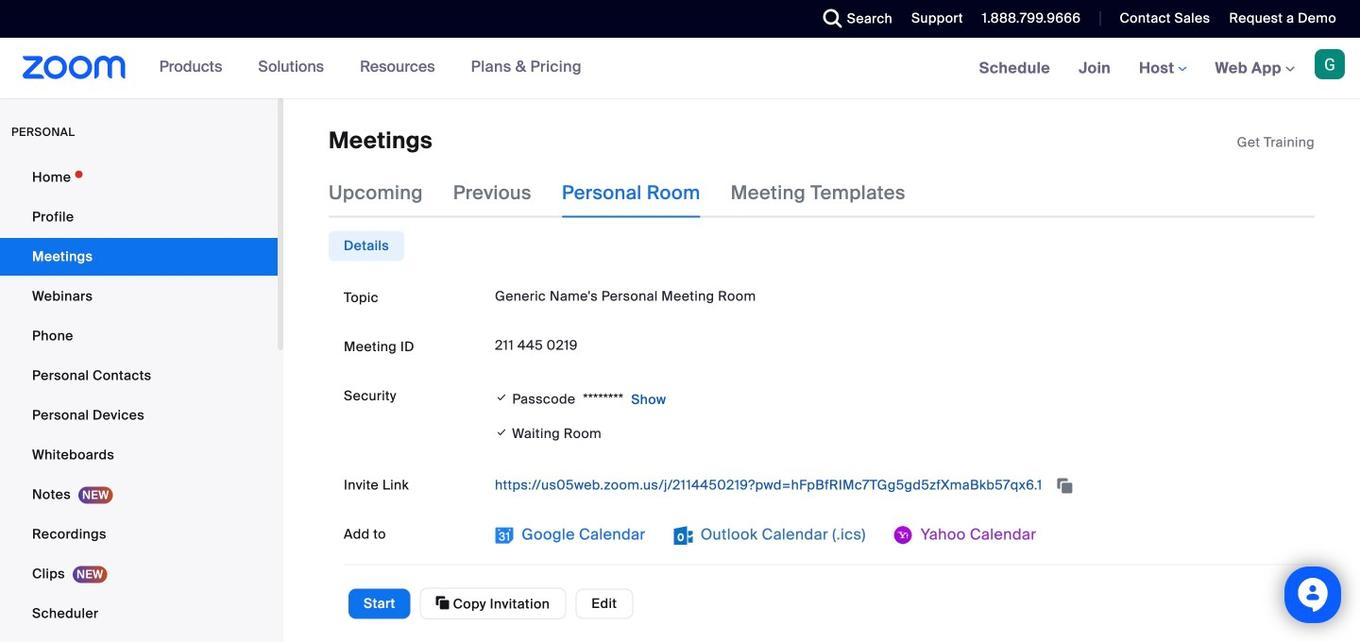 Task type: describe. For each thing, give the bounding box(es) containing it.
tabs of meeting tab list
[[329, 169, 936, 218]]

copy image
[[436, 595, 450, 612]]

2 checked image from the top
[[495, 423, 509, 442]]

add to outlook calendar (.ics) image
[[674, 526, 693, 545]]



Task type: locate. For each thing, give the bounding box(es) containing it.
meetings navigation
[[965, 38, 1360, 100]]

1 checked image from the top
[[495, 388, 509, 407]]

tab list
[[329, 231, 404, 261]]

1 vertical spatial checked image
[[495, 423, 509, 442]]

zoom logo image
[[23, 56, 126, 79]]

personal menu menu
[[0, 159, 278, 642]]

banner
[[0, 38, 1360, 100]]

tab
[[329, 231, 404, 261]]

application
[[1237, 133, 1315, 152], [495, 470, 1300, 501]]

0 vertical spatial checked image
[[495, 388, 509, 407]]

add to google calendar image
[[495, 526, 514, 545]]

profile picture image
[[1315, 49, 1345, 79]]

1 vertical spatial application
[[495, 470, 1300, 501]]

checked image
[[495, 388, 509, 407], [495, 423, 509, 442]]

add to yahoo calendar image
[[894, 526, 913, 545]]

0 vertical spatial application
[[1237, 133, 1315, 152]]

product information navigation
[[145, 38, 596, 98]]



Task type: vqa. For each thing, say whether or not it's contained in the screenshot.
the Profile picture
yes



